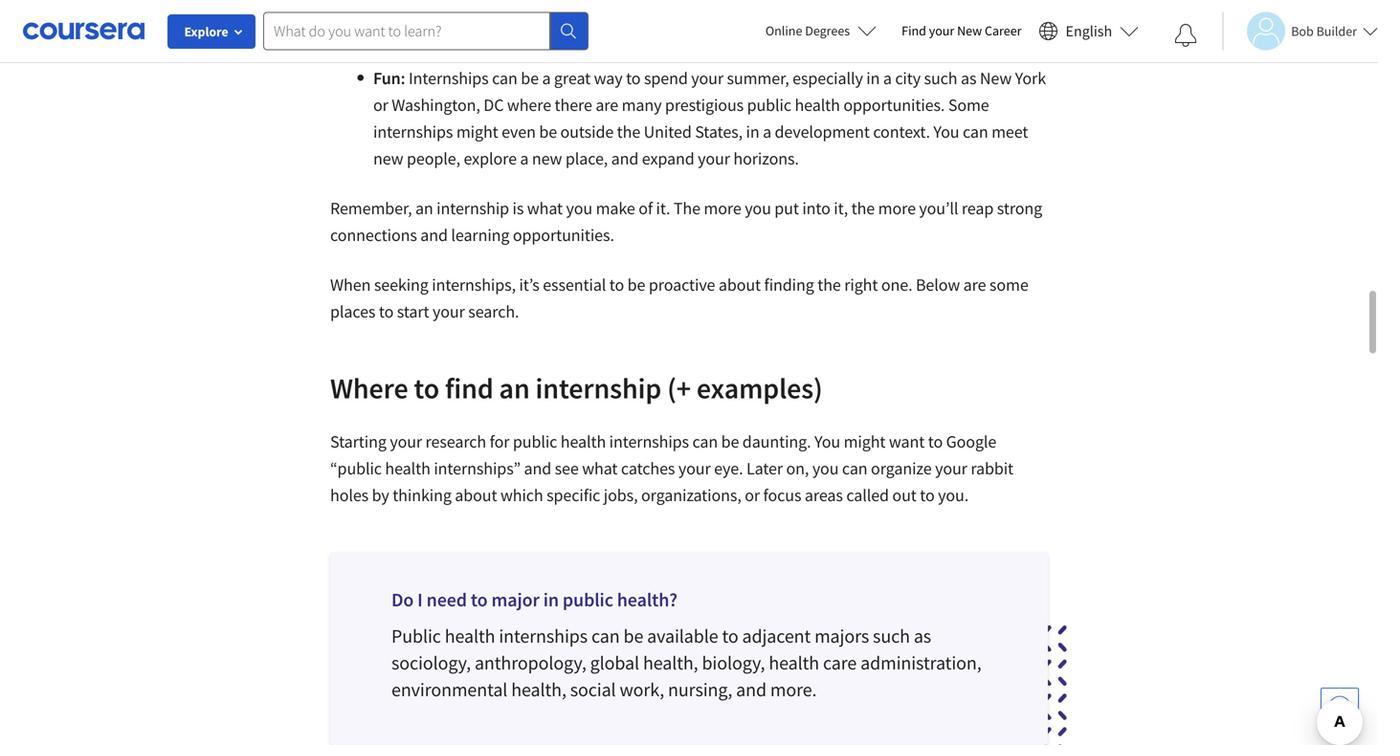 Task type: vqa. For each thing, say whether or not it's contained in the screenshot.
the bottommost 1
no



Task type: describe. For each thing, give the bounding box(es) containing it.
english button
[[1032, 0, 1147, 62]]

search.
[[468, 301, 519, 323]]

remember,
[[330, 198, 412, 219]]

your right find
[[929, 22, 955, 39]]

1 horizontal spatial an
[[499, 371, 530, 406]]

holes
[[330, 485, 369, 506]]

a left great at the top
[[542, 67, 551, 89]]

especially
[[793, 67, 863, 89]]

areas
[[805, 485, 843, 506]]

to right out
[[920, 485, 935, 506]]

are inside when seeking internships, it's essential to be proactive about finding the right one. below are some places to start your search.
[[964, 274, 987, 296]]

online degrees
[[766, 22, 850, 39]]

public inside internships can be a great way to spend your summer, especially in a city such as new york or washington, dc where there are many prestigious public health opportunities. some internships might even be outside the united states, in a development context. you can meet new people, explore a new place, and expand your horizons.
[[747, 94, 792, 116]]

you inside starting your research for public health internships can be daunting. you might want to google "public health internships" and see what catches your eye. later on, you can organize your rabbit holes by thinking about which specific jobs, organizations, or focus areas called out to you.
[[815, 431, 841, 453]]

be inside starting your research for public health internships can be daunting. you might want to google "public health internships" and see what catches your eye. later on, you can organize your rabbit holes by thinking about which specific jobs, organizations, or focus areas called out to you.
[[722, 431, 739, 453]]

1 vertical spatial internship
[[536, 371, 662, 406]]

context.
[[873, 121, 931, 143]]

internship inside remember, an internship is what you make of it. the more you put into it, the more you'll reap strong connections and learning opportunities.
[[437, 198, 509, 219]]

to right need
[[471, 588, 488, 612]]

of
[[639, 198, 653, 219]]

to inside internships can be a great way to spend your summer, especially in a city such as new york or washington, dc where there are many prestigious public health opportunities. some internships might even be outside the united states, in a development context. you can meet new people, explore a new place, and expand your horizons.
[[626, 67, 641, 89]]

where to find an internship (+ examples)
[[330, 371, 823, 406]]

it.
[[656, 198, 671, 219]]

a up horizons. at right
[[763, 121, 772, 143]]

it's
[[519, 274, 540, 296]]

available
[[647, 625, 719, 649]]

can up called
[[842, 458, 868, 480]]

online
[[766, 22, 803, 39]]

biology,
[[702, 652, 765, 675]]

by
[[372, 485, 389, 506]]

to right essential
[[610, 274, 624, 296]]

internships inside public health internships can be available to adjacent majors such as sociology, anthropology, global health, biology, health care administration, environmental health, social work, nursing, and more.
[[499, 625, 588, 649]]

bob
[[1292, 22, 1314, 40]]

bob builder
[[1292, 22, 1358, 40]]

major
[[492, 588, 540, 612]]

help center image
[[1329, 696, 1352, 719]]

examples)
[[697, 371, 823, 406]]

and inside remember, an internship is what you make of it. the more you put into it, the more you'll reap strong connections and learning opportunities.
[[421, 225, 448, 246]]

google
[[947, 431, 997, 453]]

or inside the or career advice.
[[1002, 0, 1017, 11]]

where
[[330, 371, 408, 406]]

might inside starting your research for public health internships can be daunting. you might want to google "public health internships" and see what catches your eye. later on, you can organize your rabbit holes by thinking about which specific jobs, organizations, or focus areas called out to you.
[[844, 431, 886, 453]]

way
[[594, 67, 623, 89]]

opportunities. inside remember, an internship is what you make of it. the more you put into it, the more you'll reap strong connections and learning opportunities.
[[513, 225, 615, 246]]

new inside internships can be a great way to spend your summer, especially in a city such as new york or washington, dc where there are many prestigious public health opportunities. some internships might even be outside the united states, in a development context. you can meet new people, explore a new place, and expand your horizons.
[[980, 67, 1012, 89]]

internships can be a great way to spend your summer, especially in a city such as new york or washington, dc where there are many prestigious public health opportunities. some internships might even be outside the united states, in a development context. you can meet new people, explore a new place, and expand your horizons.
[[373, 67, 1046, 169]]

your down states,
[[698, 148, 730, 169]]

the inside when seeking internships, it's essential to be proactive about finding the right one. below are some places to start your search.
[[818, 274, 841, 296]]

internships inside starting your research for public health internships can be daunting. you might want to google "public health internships" and see what catches your eye. later on, you can organize your rabbit holes by thinking about which specific jobs, organizations, or focus areas called out to you.
[[610, 431, 689, 453]]

which
[[501, 485, 543, 506]]

city
[[895, 67, 921, 89]]

internships,
[[432, 274, 516, 296]]

research
[[426, 431, 486, 453]]

outside
[[561, 121, 614, 143]]

starting
[[330, 431, 387, 453]]

be inside when seeking internships, it's essential to be proactive about finding the right one. below are some places to start your search.
[[628, 274, 646, 296]]

right
[[845, 274, 878, 296]]

work,
[[620, 678, 665, 702]]

1 horizontal spatial in
[[746, 121, 760, 143]]

health down need
[[445, 625, 495, 649]]

catches
[[621, 458, 675, 480]]

some
[[949, 94, 990, 116]]

explore
[[184, 23, 228, 40]]

public inside starting your research for public health internships can be daunting. you might want to google "public health internships" and see what catches your eye. later on, you can organize your rabbit holes by thinking about which specific jobs, organizations, or focus areas called out to you.
[[513, 431, 557, 453]]

want
[[889, 431, 925, 453]]

organizations,
[[641, 485, 742, 506]]

(+
[[667, 371, 691, 406]]

2 more from the left
[[879, 198, 916, 219]]

more.
[[771, 678, 817, 702]]

do
[[392, 588, 414, 612]]

below
[[916, 274, 960, 296]]

about inside starting your research for public health internships can be daunting. you might want to google "public health internships" and see what catches your eye. later on, you can organize your rabbit holes by thinking about which specific jobs, organizations, or focus areas called out to you.
[[455, 485, 497, 506]]

show notifications image
[[1175, 24, 1198, 47]]

What do you want to learn? text field
[[263, 12, 551, 50]]

great
[[554, 67, 591, 89]]

internships"
[[434, 458, 521, 480]]

care
[[823, 652, 857, 675]]

finding
[[765, 274, 815, 296]]

into
[[803, 198, 831, 219]]

can inside public health internships can be available to adjacent majors such as sociology, anthropology, global health, biology, health care administration, environmental health, social work, nursing, and more.
[[592, 625, 620, 649]]

you.
[[938, 485, 969, 506]]

out
[[893, 485, 917, 506]]

public health internships can be available to adjacent majors such as sociology, anthropology, global health, biology, health care administration, environmental health, social work, nursing, and more.
[[392, 625, 982, 702]]

1 horizontal spatial health,
[[643, 652, 699, 675]]

health up the thinking
[[385, 458, 431, 480]]

daunting.
[[743, 431, 811, 453]]

strong
[[997, 198, 1043, 219]]

public
[[392, 625, 441, 649]]

bob builder button
[[1223, 12, 1379, 50]]

focus
[[764, 485, 802, 506]]

fun:
[[373, 67, 409, 89]]

spend
[[644, 67, 688, 89]]

or career advice.
[[373, 0, 1017, 38]]

administration,
[[861, 652, 982, 675]]

2 horizontal spatial in
[[867, 67, 880, 89]]

the
[[674, 198, 701, 219]]

1 new from the left
[[373, 148, 404, 169]]

social
[[570, 678, 616, 702]]

and inside internships can be a great way to spend your summer, especially in a city such as new york or washington, dc where there are many prestigious public health opportunities. some internships might even be outside the united states, in a development context. you can meet new people, explore a new place, and expand your horizons.
[[611, 148, 639, 169]]

specific
[[547, 485, 601, 506]]

such inside internships can be a great way to spend your summer, especially in a city such as new york or washington, dc where there are many prestigious public health opportunities. some internships might even be outside the united states, in a development context. you can meet new people, explore a new place, and expand your horizons.
[[924, 67, 958, 89]]

the inside internships can be a great way to spend your summer, especially in a city such as new york or washington, dc where there are many prestigious public health opportunities. some internships might even be outside the united states, in a development context. you can meet new people, explore a new place, and expand your horizons.
[[617, 121, 641, 143]]

horizons.
[[734, 148, 799, 169]]

put
[[775, 198, 799, 219]]

2 vertical spatial public
[[563, 588, 614, 612]]

career
[[985, 22, 1022, 39]]

make
[[596, 198, 635, 219]]

might inside internships can be a great way to spend your summer, especially in a city such as new york or washington, dc where there are many prestigious public health opportunities. some internships might even be outside the united states, in a development context. you can meet new people, explore a new place, and expand your horizons.
[[457, 121, 498, 143]]

i
[[418, 588, 423, 612]]

where
[[507, 94, 552, 116]]

your inside when seeking internships, it's essential to be proactive about finding the right one. below are some places to start your search.
[[433, 301, 465, 323]]

an inside remember, an internship is what you make of it. the more you put into it, the more you'll reap strong connections and learning opportunities.
[[415, 198, 433, 219]]

health up see
[[561, 431, 606, 453]]

united
[[644, 121, 692, 143]]

people,
[[407, 148, 460, 169]]

adjacent
[[742, 625, 811, 649]]

later
[[747, 458, 783, 480]]

proactive
[[649, 274, 716, 296]]

global
[[590, 652, 640, 675]]

be inside public health internships can be available to adjacent majors such as sociology, anthropology, global health, biology, health care administration, environmental health, social work, nursing, and more.
[[624, 625, 644, 649]]

health?
[[617, 588, 678, 612]]

health up more.
[[769, 652, 820, 675]]



Task type: locate. For each thing, give the bounding box(es) containing it.
health up development
[[795, 94, 840, 116]]

1 horizontal spatial you
[[745, 198, 771, 219]]

your right starting at the bottom
[[390, 431, 422, 453]]

2 new from the left
[[532, 148, 562, 169]]

career
[[373, 17, 418, 38]]

1 horizontal spatial the
[[818, 274, 841, 296]]

2 horizontal spatial the
[[852, 198, 875, 219]]

0 horizontal spatial internship
[[437, 198, 509, 219]]

2 vertical spatial or
[[745, 485, 760, 506]]

2 horizontal spatial public
[[747, 94, 792, 116]]

0 vertical spatial as
[[961, 67, 977, 89]]

0 horizontal spatial more
[[704, 198, 742, 219]]

about down internships"
[[455, 485, 497, 506]]

are down way
[[596, 94, 619, 116]]

can up global
[[592, 625, 620, 649]]

many
[[622, 94, 662, 116]]

internship
[[437, 198, 509, 219], [536, 371, 662, 406]]

new down even
[[532, 148, 562, 169]]

new left people,
[[373, 148, 404, 169]]

or up the career
[[1002, 0, 1017, 11]]

the inside remember, an internship is what you make of it. the more you put into it, the more you'll reap strong connections and learning opportunities.
[[852, 198, 875, 219]]

1 more from the left
[[704, 198, 742, 219]]

coursera image
[[23, 16, 145, 46]]

you'll
[[920, 198, 959, 219]]

health, down anthropology,
[[511, 678, 567, 702]]

1 vertical spatial opportunities.
[[513, 225, 615, 246]]

public right for
[[513, 431, 557, 453]]

1 horizontal spatial or
[[745, 485, 760, 506]]

1 horizontal spatial internships
[[499, 625, 588, 649]]

thinking
[[393, 485, 452, 506]]

find
[[902, 22, 927, 39]]

1 vertical spatial are
[[964, 274, 987, 296]]

internship left (+
[[536, 371, 662, 406]]

1 vertical spatial an
[[499, 371, 530, 406]]

sociology,
[[392, 652, 471, 675]]

an right find
[[499, 371, 530, 406]]

opportunities. up essential
[[513, 225, 615, 246]]

in up horizons. at right
[[746, 121, 760, 143]]

explore
[[464, 148, 517, 169]]

one.
[[882, 274, 913, 296]]

2 vertical spatial internships
[[499, 625, 588, 649]]

a down even
[[520, 148, 529, 169]]

as inside internships can be a great way to spend your summer, especially in a city such as new york or washington, dc where there are many prestigious public health opportunities. some internships might even be outside the united states, in a development context. you can meet new people, explore a new place, and expand your horizons.
[[961, 67, 977, 89]]

your
[[929, 22, 955, 39], [691, 67, 724, 89], [698, 148, 730, 169], [433, 301, 465, 323], [390, 431, 422, 453], [679, 458, 711, 480], [935, 458, 968, 480]]

you down some
[[934, 121, 960, 143]]

when
[[330, 274, 371, 296]]

might left 'want' at the bottom
[[844, 431, 886, 453]]

degrees
[[805, 22, 850, 39]]

your up organizations,
[[679, 458, 711, 480]]

starting your research for public health internships can be daunting. you might want to google "public health internships" and see what catches your eye. later on, you can organize your rabbit holes by thinking about which specific jobs, organizations, or focus areas called out to you.
[[330, 431, 1014, 506]]

internships up anthropology,
[[499, 625, 588, 649]]

and down biology,
[[736, 678, 767, 702]]

0 horizontal spatial opportunities.
[[513, 225, 615, 246]]

called
[[847, 485, 889, 506]]

essential
[[543, 274, 606, 296]]

you inside starting your research for public health internships can be daunting. you might want to google "public health internships" and see what catches your eye. later on, you can organize your rabbit holes by thinking about which specific jobs, organizations, or focus areas called out to you.
[[813, 458, 839, 480]]

or down later
[[745, 485, 760, 506]]

place,
[[566, 148, 608, 169]]

1 vertical spatial internships
[[610, 431, 689, 453]]

can up dc on the top of the page
[[492, 67, 518, 89]]

to inside public health internships can be available to adjacent majors such as sociology, anthropology, global health, biology, health care administration, environmental health, social work, nursing, and more.
[[722, 625, 739, 649]]

and left see
[[524, 458, 552, 480]]

need
[[427, 588, 467, 612]]

1 vertical spatial the
[[852, 198, 875, 219]]

1 horizontal spatial about
[[719, 274, 761, 296]]

2 horizontal spatial internships
[[610, 431, 689, 453]]

0 vertical spatial public
[[747, 94, 792, 116]]

0 vertical spatial health,
[[643, 652, 699, 675]]

what right see
[[582, 458, 618, 480]]

1 horizontal spatial public
[[563, 588, 614, 612]]

public
[[747, 94, 792, 116], [513, 431, 557, 453], [563, 588, 614, 612]]

0 horizontal spatial you
[[566, 198, 593, 219]]

internships inside internships can be a great way to spend your summer, especially in a city such as new york or washington, dc where there are many prestigious public health opportunities. some internships might even be outside the united states, in a development context. you can meet new people, explore a new place, and expand your horizons.
[[373, 121, 453, 143]]

0 vertical spatial in
[[867, 67, 880, 89]]

1 horizontal spatial more
[[879, 198, 916, 219]]

rabbit
[[971, 458, 1014, 480]]

0 vertical spatial the
[[617, 121, 641, 143]]

it,
[[834, 198, 848, 219]]

1 vertical spatial what
[[582, 458, 618, 480]]

as inside public health internships can be available to adjacent majors such as sociology, anthropology, global health, biology, health care administration, environmental health, social work, nursing, and more.
[[914, 625, 932, 649]]

prestigious
[[665, 94, 744, 116]]

1 vertical spatial about
[[455, 485, 497, 506]]

2 horizontal spatial you
[[813, 458, 839, 480]]

to left find
[[414, 371, 440, 406]]

the left right
[[818, 274, 841, 296]]

what right is
[[527, 198, 563, 219]]

0 horizontal spatial are
[[596, 94, 619, 116]]

opportunities. inside internships can be a great way to spend your summer, especially in a city such as new york or washington, dc where there are many prestigious public health opportunities. some internships might even be outside the united states, in a development context. you can meet new people, explore a new place, and expand your horizons.
[[844, 94, 945, 116]]

nursing,
[[668, 678, 733, 702]]

such inside public health internships can be available to adjacent majors such as sociology, anthropology, global health, biology, health care administration, environmental health, social work, nursing, and more.
[[873, 625, 910, 649]]

0 horizontal spatial in
[[544, 588, 559, 612]]

internships up people,
[[373, 121, 453, 143]]

0 horizontal spatial might
[[457, 121, 498, 143]]

1 vertical spatial or
[[373, 94, 389, 116]]

places
[[330, 301, 376, 323]]

to left start
[[379, 301, 394, 323]]

the down many
[[617, 121, 641, 143]]

0 vertical spatial might
[[457, 121, 498, 143]]

0 horizontal spatial internships
[[373, 121, 453, 143]]

more left you'll
[[879, 198, 916, 219]]

0 horizontal spatial you
[[815, 431, 841, 453]]

new left the career
[[958, 22, 983, 39]]

health inside internships can be a great way to spend your summer, especially in a city such as new york or washington, dc where there are many prestigious public health opportunities. some internships might even be outside the united states, in a development context. you can meet new people, explore a new place, and expand your horizons.
[[795, 94, 840, 116]]

explore button
[[168, 14, 256, 49]]

more right the
[[704, 198, 742, 219]]

0 horizontal spatial new
[[373, 148, 404, 169]]

are inside internships can be a great way to spend your summer, especially in a city such as new york or washington, dc where there are many prestigious public health opportunities. some internships might even be outside the united states, in a development context. you can meet new people, explore a new place, and expand your horizons.
[[596, 94, 619, 116]]

0 vertical spatial internships
[[373, 121, 453, 143]]

when seeking internships, it's essential to be proactive about finding the right one. below are some places to start your search.
[[330, 274, 1029, 323]]

0 horizontal spatial health,
[[511, 678, 567, 702]]

such up administration,
[[873, 625, 910, 649]]

an down people,
[[415, 198, 433, 219]]

public down summer,
[[747, 94, 792, 116]]

online degrees button
[[750, 10, 892, 52]]

development
[[775, 121, 870, 143]]

are left some
[[964, 274, 987, 296]]

reap
[[962, 198, 994, 219]]

0 vertical spatial what
[[527, 198, 563, 219]]

1 horizontal spatial opportunities.
[[844, 94, 945, 116]]

more
[[704, 198, 742, 219], [879, 198, 916, 219]]

1 vertical spatial new
[[980, 67, 1012, 89]]

about
[[719, 274, 761, 296], [455, 485, 497, 506]]

0 horizontal spatial or
[[373, 94, 389, 116]]

such right city
[[924, 67, 958, 89]]

be up where
[[521, 67, 539, 89]]

find
[[445, 371, 494, 406]]

be up global
[[624, 625, 644, 649]]

in right major
[[544, 588, 559, 612]]

can down some
[[963, 121, 989, 143]]

you right daunting.
[[815, 431, 841, 453]]

1 vertical spatial you
[[815, 431, 841, 453]]

and inside public health internships can be available to adjacent majors such as sociology, anthropology, global health, biology, health care administration, environmental health, social work, nursing, and more.
[[736, 678, 767, 702]]

opportunities.
[[844, 94, 945, 116], [513, 225, 615, 246]]

in left city
[[867, 67, 880, 89]]

you
[[934, 121, 960, 143], [815, 431, 841, 453]]

health
[[795, 94, 840, 116], [561, 431, 606, 453], [385, 458, 431, 480], [445, 625, 495, 649], [769, 652, 820, 675]]

or
[[1002, 0, 1017, 11], [373, 94, 389, 116], [745, 485, 760, 506]]

can
[[492, 67, 518, 89], [963, 121, 989, 143], [693, 431, 718, 453], [842, 458, 868, 480], [592, 625, 620, 649]]

internship up learning
[[437, 198, 509, 219]]

your right start
[[433, 301, 465, 323]]

1 vertical spatial health,
[[511, 678, 567, 702]]

1 horizontal spatial such
[[924, 67, 958, 89]]

remember, an internship is what you make of it. the more you put into it, the more you'll reap strong connections and learning opportunities.
[[330, 198, 1043, 246]]

1 vertical spatial such
[[873, 625, 910, 649]]

1 horizontal spatial new
[[532, 148, 562, 169]]

as up administration,
[[914, 625, 932, 649]]

2 vertical spatial the
[[818, 274, 841, 296]]

0 horizontal spatial as
[[914, 625, 932, 649]]

2 horizontal spatial or
[[1002, 0, 1017, 11]]

might
[[457, 121, 498, 143], [844, 431, 886, 453]]

0 vertical spatial internship
[[437, 198, 509, 219]]

english
[[1066, 22, 1113, 41]]

1 horizontal spatial you
[[934, 121, 960, 143]]

or inside internships can be a great way to spend your summer, especially in a city such as new york or washington, dc where there are many prestigious public health opportunities. some internships might even be outside the united states, in a development context. you can meet new people, explore a new place, and expand your horizons.
[[373, 94, 389, 116]]

0 vertical spatial an
[[415, 198, 433, 219]]

are
[[596, 94, 619, 116], [964, 274, 987, 296]]

summer,
[[727, 67, 789, 89]]

you up areas
[[813, 458, 839, 480]]

0 horizontal spatial such
[[873, 625, 910, 649]]

can up eye.
[[693, 431, 718, 453]]

such
[[924, 67, 958, 89], [873, 625, 910, 649]]

None search field
[[263, 12, 589, 50]]

1 horizontal spatial internship
[[536, 371, 662, 406]]

2 vertical spatial in
[[544, 588, 559, 612]]

environmental
[[392, 678, 508, 702]]

seeking
[[374, 274, 429, 296]]

0 vertical spatial are
[[596, 94, 619, 116]]

new left york
[[980, 67, 1012, 89]]

0 vertical spatial new
[[958, 22, 983, 39]]

some
[[990, 274, 1029, 296]]

1 horizontal spatial are
[[964, 274, 987, 296]]

1 vertical spatial as
[[914, 625, 932, 649]]

organize
[[871, 458, 932, 480]]

public left health?
[[563, 588, 614, 612]]

what inside remember, an internship is what you make of it. the more you put into it, the more you'll reap strong connections and learning opportunities.
[[527, 198, 563, 219]]

internships up catches
[[610, 431, 689, 453]]

builder
[[1317, 22, 1358, 40]]

a left city
[[884, 67, 892, 89]]

0 vertical spatial you
[[934, 121, 960, 143]]

you
[[566, 198, 593, 219], [745, 198, 771, 219], [813, 458, 839, 480]]

to right 'want' at the bottom
[[928, 431, 943, 453]]

1 vertical spatial public
[[513, 431, 557, 453]]

about left "finding"
[[719, 274, 761, 296]]

expand
[[642, 148, 695, 169]]

find your new career
[[902, 22, 1022, 39]]

to up biology,
[[722, 625, 739, 649]]

the right it,
[[852, 198, 875, 219]]

1 horizontal spatial might
[[844, 431, 886, 453]]

see
[[555, 458, 579, 480]]

even
[[502, 121, 536, 143]]

opportunities. up context.
[[844, 94, 945, 116]]

as up some
[[961, 67, 977, 89]]

1 vertical spatial in
[[746, 121, 760, 143]]

and inside starting your research for public health internships can be daunting. you might want to google "public health internships" and see what catches your eye. later on, you can organize your rabbit holes by thinking about which specific jobs, organizations, or focus areas called out to you.
[[524, 458, 552, 480]]

be up eye.
[[722, 431, 739, 453]]

be left proactive
[[628, 274, 646, 296]]

0 horizontal spatial what
[[527, 198, 563, 219]]

as
[[961, 67, 977, 89], [914, 625, 932, 649]]

and right place,
[[611, 148, 639, 169]]

about inside when seeking internships, it's essential to be proactive about finding the right one. below are some places to start your search.
[[719, 274, 761, 296]]

health,
[[643, 652, 699, 675], [511, 678, 567, 702]]

be right even
[[539, 121, 557, 143]]

0 horizontal spatial an
[[415, 198, 433, 219]]

0 horizontal spatial public
[[513, 431, 557, 453]]

states,
[[695, 121, 743, 143]]

0 vertical spatial such
[[924, 67, 958, 89]]

health, down available
[[643, 652, 699, 675]]

learning
[[451, 225, 510, 246]]

you inside internships can be a great way to spend your summer, especially in a city such as new york or washington, dc where there are many prestigious public health opportunities. some internships might even be outside the united states, in a development context. you can meet new people, explore a new place, and expand your horizons.
[[934, 121, 960, 143]]

or inside starting your research for public health internships can be daunting. you might want to google "public health internships" and see what catches your eye. later on, you can organize your rabbit holes by thinking about which specific jobs, organizations, or focus areas called out to you.
[[745, 485, 760, 506]]

anthropology,
[[475, 652, 587, 675]]

or down 'fun:'
[[373, 94, 389, 116]]

your up prestigious
[[691, 67, 724, 89]]

1 horizontal spatial as
[[961, 67, 977, 89]]

your up you.
[[935, 458, 968, 480]]

might up explore
[[457, 121, 498, 143]]

a
[[542, 67, 551, 89], [884, 67, 892, 89], [763, 121, 772, 143], [520, 148, 529, 169]]

to right way
[[626, 67, 641, 89]]

what inside starting your research for public health internships can be daunting. you might want to google "public health internships" and see what catches your eye. later on, you can organize your rabbit holes by thinking about which specific jobs, organizations, or focus areas called out to you.
[[582, 458, 618, 480]]

1 horizontal spatial what
[[582, 458, 618, 480]]

is
[[513, 198, 524, 219]]

internships
[[409, 67, 489, 89]]

0 vertical spatial about
[[719, 274, 761, 296]]

0 horizontal spatial the
[[617, 121, 641, 143]]

0 vertical spatial opportunities.
[[844, 94, 945, 116]]

in
[[867, 67, 880, 89], [746, 121, 760, 143], [544, 588, 559, 612]]

do i need to major in public health?
[[392, 588, 678, 612]]

find your new career link
[[892, 19, 1032, 43]]

0 horizontal spatial about
[[455, 485, 497, 506]]

be
[[521, 67, 539, 89], [539, 121, 557, 143], [628, 274, 646, 296], [722, 431, 739, 453], [624, 625, 644, 649]]

you left make
[[566, 198, 593, 219]]

meet
[[992, 121, 1029, 143]]

the
[[617, 121, 641, 143], [852, 198, 875, 219], [818, 274, 841, 296]]

advice.
[[421, 17, 472, 38]]

and
[[611, 148, 639, 169], [421, 225, 448, 246], [524, 458, 552, 480], [736, 678, 767, 702]]

0 vertical spatial or
[[1002, 0, 1017, 11]]

you left put
[[745, 198, 771, 219]]

and left learning
[[421, 225, 448, 246]]

"public
[[330, 458, 382, 480]]

1 vertical spatial might
[[844, 431, 886, 453]]



